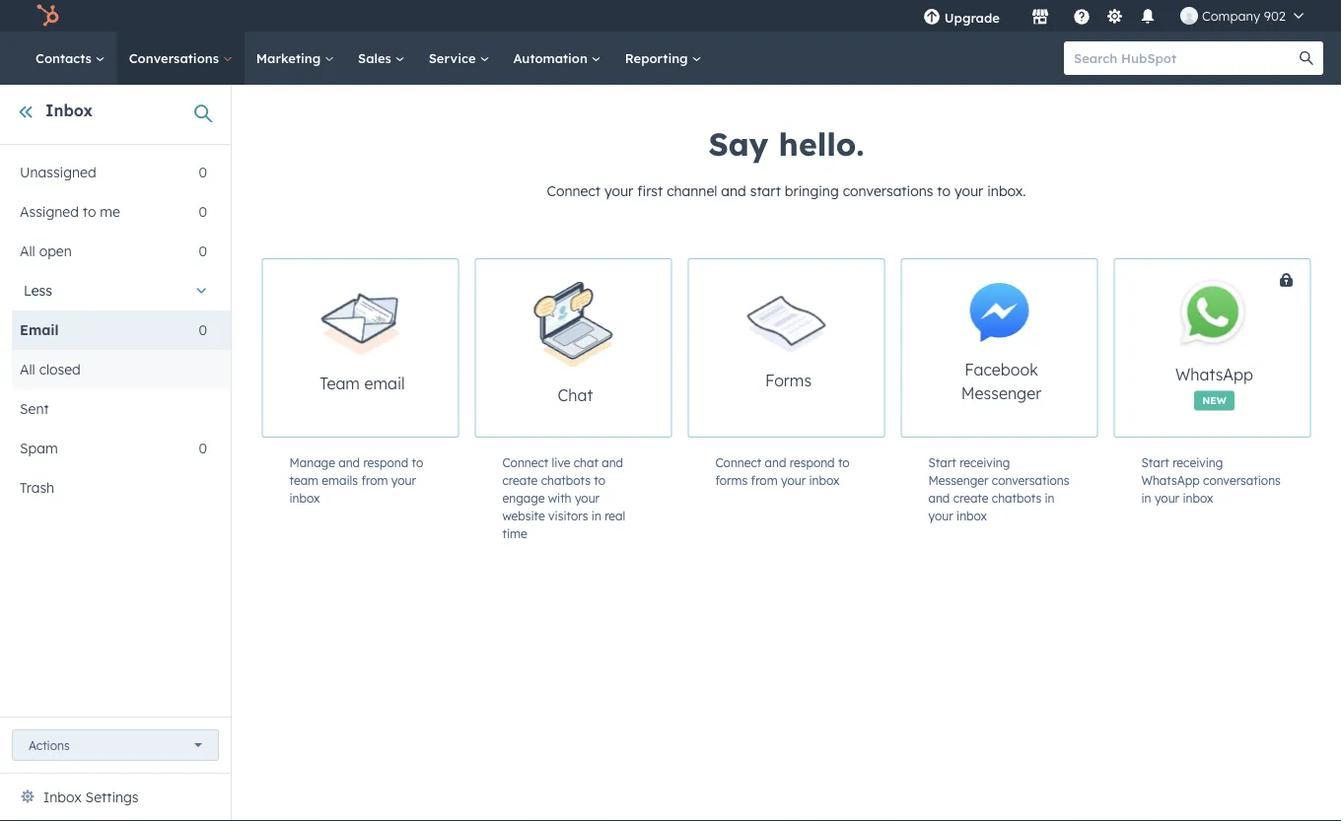 Task type: vqa. For each thing, say whether or not it's contained in the screenshot.


Task type: describe. For each thing, give the bounding box(es) containing it.
facebook
[[965, 360, 1038, 380]]

Facebook Messenger checkbox
[[901, 258, 1098, 438]]

messenger inside start receiving messenger conversations and create chatbots in your inbox
[[929, 473, 989, 488]]

create inside start receiving messenger conversations and create chatbots in your inbox
[[953, 491, 989, 506]]

whatsapp new
[[1176, 365, 1254, 407]]

whatsapp inside start receiving whatsapp conversations in your inbox
[[1142, 473, 1200, 488]]

engage
[[503, 491, 545, 506]]

your inside start receiving messenger conversations and create chatbots in your inbox
[[929, 508, 954, 523]]

marketing link
[[244, 32, 346, 85]]

spam
[[20, 440, 58, 457]]

company 902
[[1202, 7, 1286, 24]]

0 for email
[[199, 322, 207, 339]]

inbox.
[[988, 182, 1026, 200]]

connect and respond to forms from your inbox
[[716, 455, 850, 488]]

and inside the connect live chat and create chatbots to engage with your website visitors in real time
[[602, 455, 623, 470]]

emails
[[322, 473, 358, 488]]

less
[[24, 282, 52, 299]]

team
[[290, 473, 319, 488]]

inbox inside start receiving whatsapp conversations in your inbox
[[1183, 491, 1214, 506]]

live
[[552, 455, 571, 470]]

connect for chat
[[503, 455, 549, 470]]

all open
[[20, 243, 72, 260]]

Forms checkbox
[[688, 258, 885, 438]]

assigned
[[20, 203, 79, 220]]

Team email checkbox
[[262, 258, 459, 438]]

all for all closed
[[20, 361, 35, 378]]

unassigned
[[20, 164, 96, 181]]

sent button
[[12, 390, 207, 429]]

assigned to me
[[20, 203, 120, 220]]

sales link
[[346, 32, 417, 85]]

inbox settings
[[43, 789, 139, 806]]

sales
[[358, 50, 395, 66]]

upgrade image
[[923, 9, 941, 27]]

company 902 button
[[1169, 0, 1316, 32]]

settings
[[85, 789, 139, 806]]

start receiving messenger conversations and create chatbots in your inbox
[[929, 455, 1070, 523]]

Search HubSpot search field
[[1064, 41, 1306, 75]]

respond for forms
[[790, 455, 835, 470]]

me
[[100, 203, 120, 220]]

chat
[[558, 385, 593, 405]]

marketplaces image
[[1032, 9, 1049, 27]]

inbox inside connect and respond to forms from your inbox
[[809, 473, 840, 488]]

connect left first
[[547, 182, 601, 200]]

service link
[[417, 32, 501, 85]]

start for start receiving messenger conversations and create chatbots in your inbox
[[929, 455, 957, 470]]

team email
[[320, 373, 405, 393]]

marketing
[[256, 50, 325, 66]]

all closed
[[20, 361, 81, 378]]

service
[[429, 50, 480, 66]]

to inside connect and respond to forms from your inbox
[[838, 455, 850, 470]]

visitors
[[549, 508, 588, 523]]

automation link
[[501, 32, 613, 85]]

0 vertical spatial whatsapp
[[1176, 365, 1254, 384]]

start for start receiving whatsapp conversations in your inbox
[[1142, 455, 1170, 470]]

chatbots inside start receiving messenger conversations and create chatbots in your inbox
[[992, 491, 1042, 506]]

automation
[[513, 50, 592, 66]]

facebook messenger
[[962, 360, 1042, 403]]

and inside connect and respond to forms from your inbox
[[765, 455, 787, 470]]

0 horizontal spatial conversations
[[843, 182, 934, 200]]

from inside connect and respond to forms from your inbox
[[751, 473, 778, 488]]

hubspot image
[[36, 4, 59, 28]]

hello.
[[779, 124, 865, 164]]

inbox for inbox
[[45, 101, 93, 120]]

0 for spam
[[199, 440, 207, 457]]

trash
[[20, 479, 54, 497]]

0 for all open
[[199, 243, 207, 260]]



Task type: locate. For each thing, give the bounding box(es) containing it.
search image
[[1300, 51, 1314, 65]]

company
[[1202, 7, 1261, 24]]

reporting
[[625, 50, 692, 66]]

none checkbox containing whatsapp
[[1114, 258, 1341, 438]]

start inside start receiving messenger conversations and create chatbots in your inbox
[[929, 455, 957, 470]]

messenger inside checkbox
[[962, 384, 1042, 403]]

trash button
[[12, 469, 207, 508]]

inbox
[[45, 101, 93, 120], [43, 789, 82, 806]]

inbox inside manage and respond to team emails from your inbox
[[290, 491, 320, 506]]

contacts
[[36, 50, 95, 66]]

bringing
[[785, 182, 839, 200]]

connect up engage at the bottom
[[503, 455, 549, 470]]

inbox inside start receiving messenger conversations and create chatbots in your inbox
[[957, 508, 987, 523]]

1 horizontal spatial respond
[[790, 455, 835, 470]]

all for all open
[[20, 243, 35, 260]]

notifications image
[[1139, 9, 1157, 27]]

chat
[[574, 455, 599, 470]]

menu containing company 902
[[909, 0, 1318, 32]]

in inside the connect live chat and create chatbots to engage with your website visitors in real time
[[592, 508, 601, 523]]

from right emails
[[361, 473, 388, 488]]

0 horizontal spatial receiving
[[960, 455, 1010, 470]]

2 0 from the top
[[199, 203, 207, 220]]

help image
[[1073, 9, 1091, 27]]

inbox settings link
[[43, 786, 139, 810]]

in
[[1045, 491, 1055, 506], [1142, 491, 1152, 506], [592, 508, 601, 523]]

respond inside manage and respond to team emails from your inbox
[[363, 455, 409, 470]]

conversations inside start receiving whatsapp conversations in your inbox
[[1203, 473, 1281, 488]]

5 0 from the top
[[199, 440, 207, 457]]

to inside the connect live chat and create chatbots to engage with your website visitors in real time
[[594, 473, 606, 488]]

receiving inside start receiving messenger conversations and create chatbots in your inbox
[[960, 455, 1010, 470]]

0 horizontal spatial respond
[[363, 455, 409, 470]]

from
[[361, 473, 388, 488], [751, 473, 778, 488]]

all closed button
[[12, 350, 207, 390]]

from right forms
[[751, 473, 778, 488]]

inbox down contacts "link"
[[45, 101, 93, 120]]

contacts link
[[24, 32, 117, 85]]

receiving inside start receiving whatsapp conversations in your inbox
[[1173, 455, 1223, 470]]

your
[[605, 182, 634, 200], [955, 182, 984, 200], [391, 473, 416, 488], [781, 473, 806, 488], [575, 491, 600, 506], [1155, 491, 1180, 506], [929, 508, 954, 523]]

0 vertical spatial all
[[20, 243, 35, 260]]

0
[[199, 164, 207, 181], [199, 203, 207, 220], [199, 243, 207, 260], [199, 322, 207, 339], [199, 440, 207, 457]]

connect live chat and create chatbots to engage with your website visitors in real time
[[503, 455, 626, 541]]

receiving
[[960, 455, 1010, 470], [1173, 455, 1223, 470]]

manage
[[290, 455, 335, 470]]

0 horizontal spatial create
[[503, 473, 538, 488]]

1 horizontal spatial in
[[1045, 491, 1055, 506]]

1 from from the left
[[361, 473, 388, 488]]

2 from from the left
[[751, 473, 778, 488]]

0 vertical spatial chatbots
[[541, 473, 591, 488]]

your inside the connect live chat and create chatbots to engage with your website visitors in real time
[[575, 491, 600, 506]]

channel
[[667, 182, 718, 200]]

chatbots
[[541, 473, 591, 488], [992, 491, 1042, 506]]

1 horizontal spatial receiving
[[1173, 455, 1223, 470]]

in inside start receiving messenger conversations and create chatbots in your inbox
[[1045, 491, 1055, 506]]

your inside connect and respond to forms from your inbox
[[781, 473, 806, 488]]

connect your first channel and start bringing conversations to your inbox.
[[547, 182, 1026, 200]]

real
[[605, 508, 626, 523]]

search button
[[1290, 41, 1324, 75]]

2 all from the top
[[20, 361, 35, 378]]

0 vertical spatial create
[[503, 473, 538, 488]]

3 0 from the top
[[199, 243, 207, 260]]

1 start from the left
[[929, 455, 957, 470]]

start
[[929, 455, 957, 470], [1142, 455, 1170, 470]]

0 horizontal spatial from
[[361, 473, 388, 488]]

to
[[937, 182, 951, 200], [83, 203, 96, 220], [412, 455, 423, 470], [838, 455, 850, 470], [594, 473, 606, 488]]

say
[[709, 124, 769, 164]]

all
[[20, 243, 35, 260], [20, 361, 35, 378]]

marketplaces button
[[1020, 0, 1061, 32]]

create
[[503, 473, 538, 488], [953, 491, 989, 506]]

connect inside connect and respond to forms from your inbox
[[716, 455, 762, 470]]

with
[[548, 491, 572, 506]]

2 horizontal spatial in
[[1142, 491, 1152, 506]]

messenger
[[962, 384, 1042, 403], [929, 473, 989, 488]]

2 receiving from the left
[[1173, 455, 1223, 470]]

connect up forms
[[716, 455, 762, 470]]

1 horizontal spatial from
[[751, 473, 778, 488]]

conversations for start receiving whatsapp conversations in your inbox
[[1203, 473, 1281, 488]]

respond right manage
[[363, 455, 409, 470]]

menu
[[909, 0, 1318, 32]]

receiving for whatsapp
[[1173, 455, 1223, 470]]

1 respond from the left
[[363, 455, 409, 470]]

2 horizontal spatial conversations
[[1203, 473, 1281, 488]]

2 start from the left
[[1142, 455, 1170, 470]]

conversations for start receiving messenger conversations and create chatbots in your inbox
[[992, 473, 1070, 488]]

connect
[[547, 182, 601, 200], [503, 455, 549, 470], [716, 455, 762, 470]]

1 horizontal spatial conversations
[[992, 473, 1070, 488]]

website
[[503, 508, 545, 523]]

help button
[[1065, 0, 1099, 32]]

0 for assigned to me
[[199, 203, 207, 220]]

connect for forms
[[716, 455, 762, 470]]

in inside start receiving whatsapp conversations in your inbox
[[1142, 491, 1152, 506]]

and
[[721, 182, 746, 200], [339, 455, 360, 470], [602, 455, 623, 470], [765, 455, 787, 470], [929, 491, 950, 506]]

902
[[1264, 7, 1286, 24]]

actions button
[[12, 730, 219, 761]]

receiving for messenger
[[960, 455, 1010, 470]]

open
[[39, 243, 72, 260]]

your inside manage and respond to team emails from your inbox
[[391, 473, 416, 488]]

1 horizontal spatial create
[[953, 491, 989, 506]]

inbox left settings
[[43, 789, 82, 806]]

0 vertical spatial inbox
[[45, 101, 93, 120]]

1 horizontal spatial start
[[1142, 455, 1170, 470]]

respond inside connect and respond to forms from your inbox
[[790, 455, 835, 470]]

conversations
[[843, 182, 934, 200], [992, 473, 1070, 488], [1203, 473, 1281, 488]]

0 horizontal spatial in
[[592, 508, 601, 523]]

1 vertical spatial chatbots
[[992, 491, 1042, 506]]

connect inside the connect live chat and create chatbots to engage with your website visitors in real time
[[503, 455, 549, 470]]

1 receiving from the left
[[960, 455, 1010, 470]]

start inside start receiving whatsapp conversations in your inbox
[[1142, 455, 1170, 470]]

respond for team email
[[363, 455, 409, 470]]

email
[[20, 322, 59, 339]]

forms
[[716, 473, 748, 488]]

from inside manage and respond to team emails from your inbox
[[361, 473, 388, 488]]

all left closed
[[20, 361, 35, 378]]

1 all from the top
[[20, 243, 35, 260]]

create inside the connect live chat and create chatbots to engage with your website visitors in real time
[[503, 473, 538, 488]]

inbox for inbox settings
[[43, 789, 82, 806]]

and inside start receiving messenger conversations and create chatbots in your inbox
[[929, 491, 950, 506]]

1 0 from the top
[[199, 164, 207, 181]]

hubspot link
[[24, 4, 74, 28]]

closed
[[39, 361, 81, 378]]

all left "open"
[[20, 243, 35, 260]]

chatbots inside the connect live chat and create chatbots to engage with your website visitors in real time
[[541, 473, 591, 488]]

Chat checkbox
[[475, 258, 672, 438]]

0 for unassigned
[[199, 164, 207, 181]]

forms
[[765, 371, 812, 391]]

settings image
[[1106, 8, 1124, 26]]

receiving down new
[[1173, 455, 1223, 470]]

None checkbox
[[1114, 258, 1341, 438]]

0 horizontal spatial start
[[929, 455, 957, 470]]

new
[[1203, 394, 1227, 407]]

time
[[503, 526, 527, 541]]

1 vertical spatial inbox
[[43, 789, 82, 806]]

start
[[750, 182, 781, 200]]

actions
[[29, 738, 70, 753]]

and inside manage and respond to team emails from your inbox
[[339, 455, 360, 470]]

receiving down facebook messenger
[[960, 455, 1010, 470]]

conversations
[[129, 50, 223, 66]]

say hello.
[[709, 124, 865, 164]]

1 vertical spatial all
[[20, 361, 35, 378]]

respond
[[363, 455, 409, 470], [790, 455, 835, 470]]

reporting link
[[613, 32, 714, 85]]

0 vertical spatial messenger
[[962, 384, 1042, 403]]

start receiving whatsapp conversations in your inbox
[[1142, 455, 1281, 506]]

whatsapp
[[1176, 365, 1254, 384], [1142, 473, 1200, 488]]

upgrade
[[945, 9, 1000, 26]]

your inside start receiving whatsapp conversations in your inbox
[[1155, 491, 1180, 506]]

inbox
[[809, 473, 840, 488], [290, 491, 320, 506], [1183, 491, 1214, 506], [957, 508, 987, 523]]

conversations link
[[117, 32, 244, 85]]

respond down forms
[[790, 455, 835, 470]]

email
[[364, 373, 405, 393]]

all inside button
[[20, 361, 35, 378]]

settings link
[[1103, 5, 1127, 26]]

team
[[320, 373, 360, 393]]

notifications button
[[1131, 0, 1165, 32]]

0 horizontal spatial chatbots
[[541, 473, 591, 488]]

conversations inside start receiving messenger conversations and create chatbots in your inbox
[[992, 473, 1070, 488]]

1 vertical spatial whatsapp
[[1142, 473, 1200, 488]]

4 0 from the top
[[199, 322, 207, 339]]

mateo roberts image
[[1181, 7, 1198, 25]]

1 vertical spatial create
[[953, 491, 989, 506]]

2 respond from the left
[[790, 455, 835, 470]]

first
[[637, 182, 663, 200]]

sent
[[20, 400, 49, 418]]

1 horizontal spatial chatbots
[[992, 491, 1042, 506]]

manage and respond to team emails from your inbox
[[290, 455, 423, 506]]

1 vertical spatial messenger
[[929, 473, 989, 488]]

to inside manage and respond to team emails from your inbox
[[412, 455, 423, 470]]



